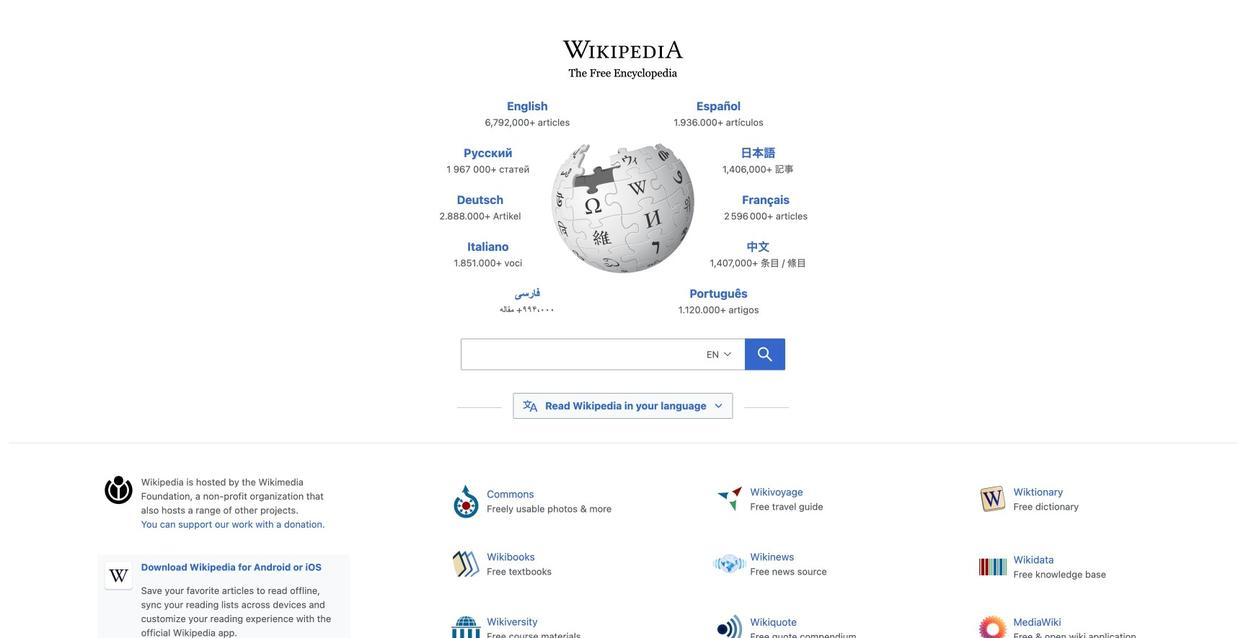 Task type: describe. For each thing, give the bounding box(es) containing it.
top languages element
[[424, 97, 822, 332]]

other projects element
[[439, 475, 1237, 638]]



Task type: locate. For each thing, give the bounding box(es) containing it.
None search field
[[428, 335, 818, 379], [461, 339, 745, 370], [428, 335, 818, 379], [461, 339, 745, 370]]



